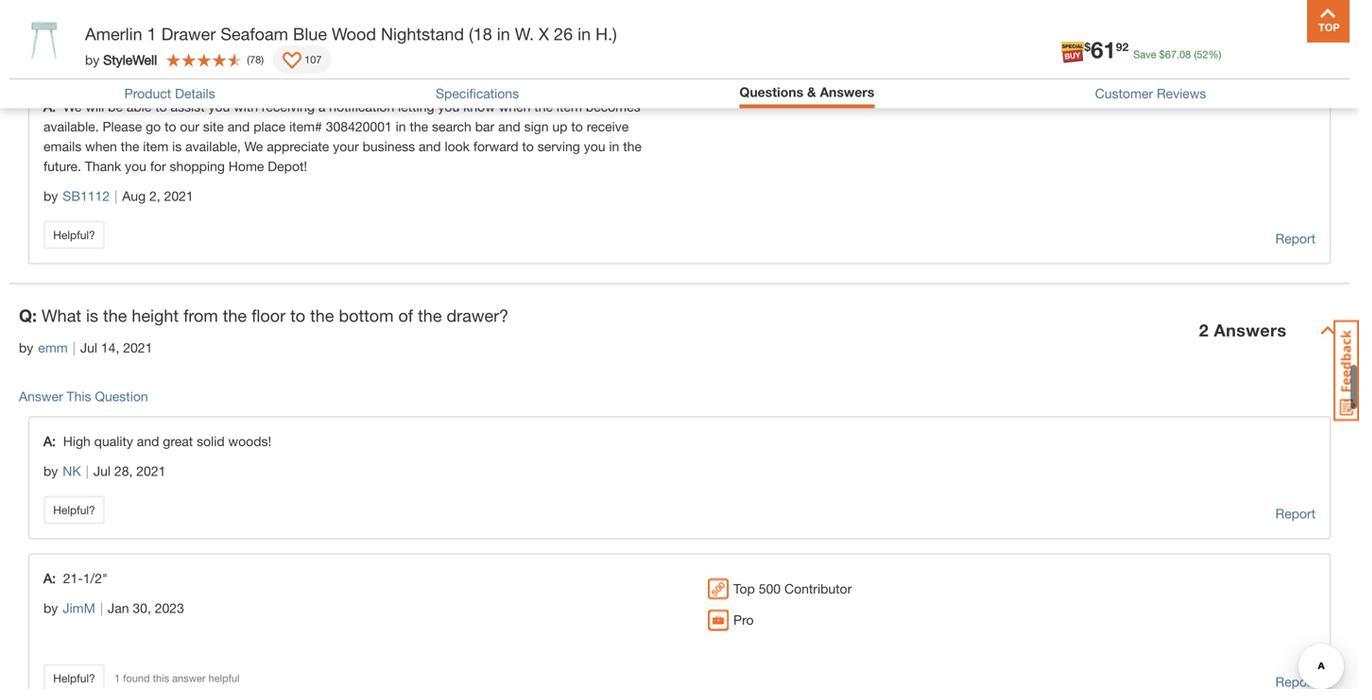 Task type: locate. For each thing, give the bounding box(es) containing it.
answers right &
[[820, 84, 875, 100]]

you left for
[[125, 158, 146, 174]]

home
[[229, 158, 264, 174]]

1 vertical spatial helpful? button
[[43, 496, 105, 524]]

$
[[1085, 40, 1091, 53], [1160, 48, 1166, 61]]

shopping
[[170, 158, 225, 174]]

|
[[115, 188, 117, 204], [73, 340, 75, 356], [86, 463, 89, 479], [100, 600, 103, 616]]

( left )
[[247, 53, 250, 66]]

1 up stylewell
[[147, 24, 157, 44]]

a: for a: 21-1/2"
[[43, 571, 56, 586]]

floor
[[252, 305, 286, 326]]

by left nk
[[43, 463, 58, 479]]

by
[[19, 5, 33, 21], [85, 52, 100, 67], [43, 188, 58, 204], [19, 340, 33, 356], [43, 463, 58, 479], [43, 600, 58, 616]]

the down please
[[121, 139, 139, 154]]

helpful? button for second answer this question link from the top of the page
[[43, 496, 105, 524]]

answer down emm button
[[19, 389, 63, 404]]

0 vertical spatial answer this question
[[19, 54, 148, 70]]

1 vertical spatial 1
[[114, 672, 120, 685]]

to
[[155, 99, 167, 114], [165, 119, 176, 134], [571, 119, 583, 134], [522, 139, 534, 154], [290, 305, 305, 326]]

1 helpful? button from the top
[[43, 221, 105, 249]]

3 a: from the top
[[43, 571, 56, 586]]

by left jimm at the left bottom of the page
[[43, 600, 58, 616]]

is down our
[[172, 139, 182, 154]]

0 vertical spatial helpful?
[[53, 228, 95, 242]]

and left look
[[419, 139, 441, 154]]

x
[[539, 24, 549, 44]]

questions & answers button
[[740, 84, 875, 104], [740, 84, 875, 100]]

26
[[554, 24, 573, 44]]

2 vertical spatial helpful? button
[[43, 664, 105, 689]]

jimm
[[63, 600, 95, 616]]

0 vertical spatial answers
[[820, 84, 875, 100]]

you down receive
[[584, 139, 606, 154]]

answer this question link down amerlin
[[19, 54, 148, 70]]

and
[[228, 119, 250, 134], [498, 119, 521, 134], [419, 139, 441, 154], [137, 434, 159, 449]]

( 78 )
[[247, 53, 264, 66]]

by down future.
[[43, 188, 58, 204]]

1 vertical spatial report
[[1276, 506, 1316, 521]]

question up quality
[[95, 389, 148, 404]]

2 a: from the top
[[43, 434, 56, 449]]

| for what is the height from the floor to the bottom of the drawer?
[[73, 340, 75, 356]]

1 vertical spatial answer
[[19, 389, 63, 404]]

0 vertical spatial 2021
[[164, 188, 194, 204]]

0 vertical spatial helpful? button
[[43, 221, 105, 249]]

$ inside '$ 61 92'
[[1085, 40, 1091, 53]]

1 vertical spatial answers
[[1214, 320, 1287, 340]]

great
[[163, 434, 193, 449]]

q: what is the height from the floor to the bottom of the drawer?
[[19, 305, 509, 326]]

by emm | jul 14, 2021
[[19, 340, 153, 356]]

jul left 14,
[[80, 340, 97, 356]]

1 horizontal spatial is
[[172, 139, 182, 154]]

customer reviews
[[1095, 86, 1207, 101]]

0 horizontal spatial when
[[85, 139, 117, 154]]

details
[[175, 86, 215, 101]]

2021 right "28,"
[[136, 463, 166, 479]]

top 500 contributor button
[[708, 578, 852, 600]]

solid
[[197, 434, 225, 449]]

will
[[85, 99, 104, 114]]

1 vertical spatial report button
[[1276, 503, 1316, 524]]

a:
[[43, 99, 63, 114], [43, 434, 56, 449], [43, 571, 56, 586]]

helpful? left found
[[53, 672, 95, 685]]

1 horizontal spatial we
[[245, 139, 263, 154]]

helpful? down sb1112 button at the left top of the page
[[53, 228, 95, 242]]

2021
[[164, 188, 194, 204], [123, 340, 153, 356], [136, 463, 166, 479]]

in down receive
[[609, 139, 620, 154]]

1 vertical spatial a:
[[43, 434, 56, 449]]

product details button
[[124, 86, 215, 101], [124, 86, 215, 101]]

1 horizontal spatial 1
[[147, 24, 157, 44]]

0 horizontal spatial we
[[63, 99, 82, 114]]

this up high
[[67, 389, 91, 404]]

2 helpful? button from the top
[[43, 496, 105, 524]]

answer this question
[[19, 54, 148, 70], [19, 389, 148, 404]]

to down sign
[[522, 139, 534, 154]]

0 vertical spatial answer this question link
[[19, 54, 148, 70]]

308420001
[[326, 119, 392, 134]]

customer
[[1095, 86, 1154, 101]]

this down amerlin
[[67, 54, 91, 70]]

to right the floor
[[290, 305, 305, 326]]

in
[[497, 24, 510, 44], [578, 24, 591, 44], [396, 119, 406, 134], [609, 139, 620, 154]]

0 vertical spatial report button
[[1276, 228, 1316, 249]]

we will be able to assist you with receiving a notification letting you know when the item becomes available. please go to our site and place item# 308420001 in the search bar and sign up to receive emails when the item is available, we appreciate your business and look forward to serving you in the future. thank you for shopping home depot!
[[43, 99, 642, 174]]

52
[[1197, 48, 1209, 61]]

the
[[534, 99, 553, 114], [410, 119, 428, 134], [121, 139, 139, 154], [623, 139, 642, 154], [103, 305, 127, 326], [223, 305, 247, 326], [310, 305, 334, 326], [418, 305, 442, 326]]

helpful? button down sb1112 button at the left top of the page
[[43, 221, 105, 249]]

1 vertical spatial question
[[95, 389, 148, 404]]

1 vertical spatial this
[[67, 389, 91, 404]]

1 vertical spatial item
[[143, 139, 169, 154]]

1 horizontal spatial when
[[499, 99, 531, 114]]

becomes
[[586, 99, 641, 114]]

jul for is
[[80, 340, 97, 356]]

depot!
[[268, 158, 307, 174]]

answers
[[820, 84, 875, 100], [1214, 320, 1287, 340]]

helpful? button left found
[[43, 664, 105, 689]]

$ left .
[[1160, 48, 1166, 61]]

and up forward
[[498, 119, 521, 134]]

by for 21-1/2"
[[43, 600, 58, 616]]

item up up
[[557, 99, 582, 114]]

1 vertical spatial when
[[85, 139, 117, 154]]

$ left 92
[[1085, 40, 1091, 53]]

0 vertical spatial jul
[[80, 340, 97, 356]]

2 answer from the top
[[19, 389, 63, 404]]

0 horizontal spatial is
[[86, 305, 98, 326]]

0 vertical spatial is
[[172, 139, 182, 154]]

0 vertical spatial question
[[95, 54, 148, 70]]

when up thank
[[85, 139, 117, 154]]

pro button
[[708, 609, 754, 631]]

1 horizontal spatial item
[[557, 99, 582, 114]]

2 report button from the top
[[1276, 503, 1316, 524]]

woods!
[[228, 434, 271, 449]]

we up home
[[245, 139, 263, 154]]

found
[[123, 672, 150, 685]]

| left aug
[[115, 188, 117, 204]]

a: up available.
[[43, 99, 63, 114]]

1 question from the top
[[95, 54, 148, 70]]

answer this question link up high
[[19, 389, 148, 404]]

0 vertical spatial report
[[1276, 231, 1316, 246]]

for
[[150, 158, 166, 174]]

helpful? down nk "button"
[[53, 503, 95, 517]]

drawer?
[[447, 305, 509, 326]]

we up available.
[[63, 99, 82, 114]]

product
[[124, 86, 171, 101]]

2021 right 14,
[[123, 340, 153, 356]]

2 vertical spatial a:
[[43, 571, 56, 586]]

1 a: from the top
[[43, 99, 63, 114]]

08
[[1180, 48, 1192, 61]]

answer this question up high
[[19, 389, 148, 404]]

by stylewell
[[85, 52, 157, 67]]

a: high quality and great solid woods!
[[43, 434, 271, 449]]

emm
[[38, 340, 68, 356]]

to right go
[[165, 119, 176, 134]]

to up go
[[155, 99, 167, 114]]

you up search
[[438, 99, 460, 114]]

top button
[[1308, 0, 1350, 43]]

67
[[1166, 48, 1177, 61]]

look
[[445, 139, 470, 154]]

1 answer from the top
[[19, 54, 63, 70]]

| for 21-1/2"
[[100, 600, 103, 616]]

21-
[[63, 571, 83, 586]]

| right nk
[[86, 463, 89, 479]]

107 button
[[273, 45, 331, 74]]

| left jan
[[100, 600, 103, 616]]

answer for second answer this question link from the top of the page
[[19, 389, 63, 404]]

aug
[[122, 188, 146, 204]]

answer down by ineedanotherone
[[19, 54, 63, 70]]

0 vertical spatial answer
[[19, 54, 63, 70]]

500
[[759, 581, 781, 597]]

2 vertical spatial 2021
[[136, 463, 166, 479]]

by down amerlin
[[85, 52, 100, 67]]

1 vertical spatial 2021
[[123, 340, 153, 356]]

by for high quality and great solid woods!
[[43, 463, 58, 479]]

helpful? button down nk "button"
[[43, 496, 105, 524]]

2021 for height
[[123, 340, 153, 356]]

a: 21-1/2"
[[43, 571, 108, 586]]

0 vertical spatial we
[[63, 99, 82, 114]]

business
[[363, 139, 415, 154]]

1 report button from the top
[[1276, 228, 1316, 249]]

product details
[[124, 86, 215, 101]]

questions & answers
[[740, 84, 875, 100]]

1 left found
[[114, 672, 120, 685]]

61
[[1091, 36, 1116, 63]]

is right what
[[86, 305, 98, 326]]

0 vertical spatial item
[[557, 99, 582, 114]]

by for we will be able to assist you with receiving a notification letting you know when the item becomes available. please go to our site and place item# 308420001 in the search bar and sign up to receive emails when the item is available, we appreciate your business and look forward to serving you in the future. thank you for shopping home depot!
[[43, 188, 58, 204]]

save $ 67 . 08 ( 52 %)
[[1134, 48, 1222, 61]]

when up sign
[[499, 99, 531, 114]]

product image image
[[14, 9, 76, 71]]

2 this from the top
[[67, 389, 91, 404]]

question down amerlin
[[95, 54, 148, 70]]

| right emm
[[73, 340, 75, 356]]

92
[[1116, 40, 1129, 53]]

a: left high
[[43, 434, 56, 449]]

30,
[[133, 600, 151, 616]]

contributor
[[785, 581, 852, 597]]

answer
[[19, 54, 63, 70], [19, 389, 63, 404]]

3 helpful? button from the top
[[43, 664, 105, 689]]

1 answer this question link from the top
[[19, 54, 148, 70]]

1 vertical spatial helpful?
[[53, 503, 95, 517]]

question
[[95, 54, 148, 70], [95, 389, 148, 404]]

the left the floor
[[223, 305, 247, 326]]

0 vertical spatial this
[[67, 54, 91, 70]]

0 vertical spatial a:
[[43, 99, 63, 114]]

up
[[553, 119, 568, 134]]

the down receive
[[623, 139, 642, 154]]

save
[[1134, 48, 1157, 61]]

seafoam
[[221, 24, 288, 44]]

a: left 21-
[[43, 571, 56, 586]]

(18
[[469, 24, 492, 44]]

your
[[333, 139, 359, 154]]

1 vertical spatial jul
[[93, 463, 111, 479]]

1 vertical spatial answer this question link
[[19, 389, 148, 404]]

item up for
[[143, 139, 169, 154]]

jul for quality
[[93, 463, 111, 479]]

( right 08
[[1194, 48, 1197, 61]]

2 vertical spatial helpful?
[[53, 672, 95, 685]]

2021 right 2, on the left top of the page
[[164, 188, 194, 204]]

1 vertical spatial answer this question
[[19, 389, 148, 404]]

by left emm
[[19, 340, 33, 356]]

to right up
[[571, 119, 583, 134]]

0 horizontal spatial $
[[1085, 40, 1091, 53]]

from
[[183, 305, 218, 326]]

2 report from the top
[[1276, 506, 1316, 521]]

answers right 2
[[1214, 320, 1287, 340]]

h.)
[[596, 24, 617, 44]]

0 horizontal spatial 1
[[114, 672, 120, 685]]

please
[[103, 119, 142, 134]]

jul left "28,"
[[93, 463, 111, 479]]

answer this question down amerlin
[[19, 54, 148, 70]]

a: for a: high quality and great solid woods!
[[43, 434, 56, 449]]



Task type: describe. For each thing, give the bounding box(es) containing it.
be
[[108, 99, 123, 114]]

quality
[[94, 434, 133, 449]]

28,
[[114, 463, 133, 479]]

3 helpful? from the top
[[53, 672, 95, 685]]

107
[[305, 53, 322, 66]]

receiving
[[262, 99, 315, 114]]

know
[[463, 99, 495, 114]]

helpful
[[209, 672, 240, 685]]

2 answer this question link from the top
[[19, 389, 148, 404]]

answer
[[172, 672, 206, 685]]

by jimm | jan 30, 2023
[[43, 600, 184, 616]]

ineedanotherone
[[38, 5, 138, 21]]

drawer
[[161, 24, 216, 44]]

future.
[[43, 158, 81, 174]]

w.
[[515, 24, 534, 44]]

| for we will be able to assist you with receiving a notification letting you know when the item becomes available. please go to our site and place item# 308420001 in the search bar and sign up to receive emails when the item is available, we appreciate your business and look forward to serving you in the future. thank you for shopping home depot!
[[115, 188, 117, 204]]

in right 26
[[578, 24, 591, 44]]

display image
[[283, 52, 302, 71]]

assist
[[171, 99, 205, 114]]

the right of
[[418, 305, 442, 326]]

questions
[[740, 84, 804, 100]]

0 horizontal spatial (
[[247, 53, 250, 66]]

bottom
[[339, 305, 394, 326]]

receive
[[587, 119, 629, 134]]

sb1112 button
[[63, 186, 110, 207]]

&
[[807, 84, 817, 100]]

2 answer this question from the top
[[19, 389, 148, 404]]

by left ineedanotherone
[[19, 5, 33, 21]]

1 horizontal spatial (
[[1194, 48, 1197, 61]]

1 horizontal spatial answers
[[1214, 320, 1287, 340]]

nightstand
[[381, 24, 464, 44]]

forward
[[474, 139, 519, 154]]

emm button
[[38, 338, 68, 358]]

1 report from the top
[[1276, 231, 1316, 246]]

in left w.
[[497, 24, 510, 44]]

1 found this answer helpful
[[114, 672, 240, 685]]

specifications
[[436, 86, 519, 101]]

q:
[[19, 305, 37, 326]]

1 helpful? from the top
[[53, 228, 95, 242]]

ineedanotherone button
[[38, 3, 138, 23]]

bar
[[475, 119, 495, 134]]

the down letting
[[410, 119, 428, 134]]

2 answers
[[1199, 320, 1287, 340]]

14,
[[101, 340, 119, 356]]

0 vertical spatial 1
[[147, 24, 157, 44]]

appreciate
[[267, 139, 329, 154]]

2
[[1199, 320, 1209, 340]]

this
[[153, 672, 169, 685]]

the left bottom
[[310, 305, 334, 326]]

top 500 contributor
[[734, 581, 852, 597]]

high
[[63, 434, 91, 449]]

answer for first answer this question link from the top
[[19, 54, 63, 70]]

emails
[[43, 139, 81, 154]]

0 horizontal spatial answers
[[820, 84, 875, 100]]

reviews
[[1157, 86, 1207, 101]]

pro
[[734, 612, 754, 628]]

what
[[42, 305, 81, 326]]

0 vertical spatial when
[[499, 99, 531, 114]]

top
[[734, 581, 755, 597]]

item#
[[289, 119, 322, 134]]

notification
[[329, 99, 395, 114]]

serving
[[538, 139, 580, 154]]

in up business on the left
[[396, 119, 406, 134]]

jan
[[108, 600, 129, 616]]

0 horizontal spatial item
[[143, 139, 169, 154]]

of
[[398, 305, 413, 326]]

2023
[[155, 600, 184, 616]]

is inside we will be able to assist you with receiving a notification letting you know when the item becomes available. please go to our site and place item# 308420001 in the search bar and sign up to receive emails when the item is available, we appreciate your business and look forward to serving you in the future. thank you for shopping home depot!
[[172, 139, 182, 154]]

sign
[[524, 119, 549, 134]]

stylewell
[[103, 52, 157, 67]]

a: for a:
[[43, 99, 63, 114]]

available.
[[43, 119, 99, 134]]

report button for first answer this question link from the top
[[1276, 228, 1316, 249]]

our
[[180, 119, 199, 134]]

search
[[432, 119, 472, 134]]

helpful? button for first answer this question link from the top
[[43, 221, 105, 249]]

2,
[[149, 188, 160, 204]]

wood
[[332, 24, 376, 44]]

$ 61 92
[[1085, 36, 1129, 63]]

by nk | jul 28, 2021
[[43, 463, 166, 479]]

blue
[[293, 24, 327, 44]]

and left great
[[137, 434, 159, 449]]

a
[[319, 99, 326, 114]]

1/2"
[[83, 571, 108, 586]]

go
[[146, 119, 161, 134]]

nk
[[63, 463, 81, 479]]

you up site
[[208, 99, 230, 114]]

1 answer this question from the top
[[19, 54, 148, 70]]

amerlin 1 drawer seafoam blue wood nightstand (18 in w. x 26 in h.)
[[85, 24, 617, 44]]

2 helpful? from the top
[[53, 503, 95, 517]]

by for what is the height from the floor to the bottom of the drawer?
[[19, 340, 33, 356]]

thank
[[85, 158, 121, 174]]

1 vertical spatial is
[[86, 305, 98, 326]]

able
[[127, 99, 152, 114]]

1 this from the top
[[67, 54, 91, 70]]

with
[[234, 99, 258, 114]]

feedback link image
[[1334, 320, 1360, 422]]

1 vertical spatial we
[[245, 139, 263, 154]]

sb1112
[[63, 188, 110, 204]]

2 question from the top
[[95, 389, 148, 404]]

the up sign
[[534, 99, 553, 114]]

and down with
[[228, 119, 250, 134]]

site
[[203, 119, 224, 134]]

2021 for great
[[136, 463, 166, 479]]

| for high quality and great solid woods!
[[86, 463, 89, 479]]

%)
[[1209, 48, 1222, 61]]

the up 14,
[[103, 305, 127, 326]]

caret image
[[1321, 323, 1336, 338]]

report button for second answer this question link from the top of the page
[[1276, 503, 1316, 524]]

78
[[250, 53, 261, 66]]

by sb1112 | aug 2, 2021
[[43, 188, 194, 204]]

available,
[[185, 139, 241, 154]]

1 horizontal spatial $
[[1160, 48, 1166, 61]]

height
[[132, 305, 179, 326]]



Task type: vqa. For each thing, say whether or not it's contained in the screenshot.
this
yes



